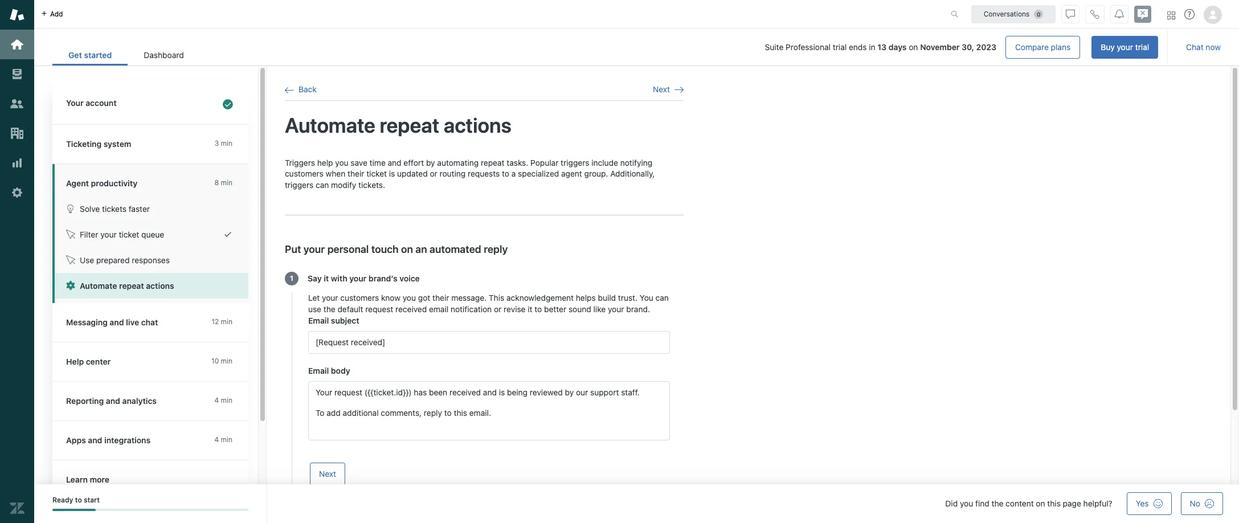 Task type: vqa. For each thing, say whether or not it's contained in the screenshot.
the right Next
yes



Task type: locate. For each thing, give the bounding box(es) containing it.
notification
[[451, 305, 492, 314]]

1 min from the top
[[221, 139, 233, 148]]

your right put
[[304, 244, 325, 256]]

to
[[502, 169, 510, 178], [535, 305, 542, 314], [75, 496, 82, 504]]

the inside let your customers know you got their message. this acknowledgement helps build trust. you can use the default request received email notification or revise it to better sound like your brand.
[[324, 305, 336, 314]]

min inside reporting and analytics heading
[[221, 396, 233, 405]]

automate repeat actions down use prepared responses
[[80, 281, 174, 291]]

trial down 'zendesk chat' icon
[[1136, 42, 1150, 52]]

automate repeat actions up the effort
[[285, 113, 512, 138]]

agent productivity
[[66, 178, 137, 188]]

min for reporting and analytics
[[221, 396, 233, 405]]

0 vertical spatial automate repeat actions
[[285, 113, 512, 138]]

put your personal touch on an automated reply region
[[285, 157, 684, 523]]

0 horizontal spatial next button
[[310, 463, 345, 486]]

helps
[[576, 293, 596, 303]]

messaging
[[66, 317, 108, 327]]

0 horizontal spatial automate repeat actions
[[80, 281, 174, 291]]

1 vertical spatial or
[[494, 305, 502, 314]]

1 vertical spatial next button
[[310, 463, 345, 486]]

apps and integrations heading
[[52, 421, 260, 461]]

1 vertical spatial actions
[[146, 281, 174, 291]]

email
[[429, 305, 449, 314]]

1 vertical spatial email
[[308, 366, 329, 376]]

ticketing system heading
[[52, 125, 260, 164]]

on left an
[[401, 244, 413, 256]]

actions
[[444, 113, 512, 138], [146, 281, 174, 291]]

customers up default
[[340, 293, 379, 303]]

can
[[316, 180, 329, 190], [656, 293, 669, 303]]

trust.
[[618, 293, 638, 303]]

0 vertical spatial or
[[430, 169, 438, 178]]

messaging and live chat
[[66, 317, 158, 327]]

0 vertical spatial to
[[502, 169, 510, 178]]

and left "live"
[[110, 317, 124, 327]]

customers inside let your customers know you got their message. this acknowledgement helps build trust. you can use the default request received email notification or revise it to better sound like your brand.
[[340, 293, 379, 303]]

1 horizontal spatial on
[[909, 42, 918, 52]]

min inside help center heading
[[221, 357, 233, 365]]

2 horizontal spatial to
[[535, 305, 542, 314]]

1 horizontal spatial it
[[528, 305, 533, 314]]

6 min from the top
[[221, 435, 233, 444]]

1 vertical spatial to
[[535, 305, 542, 314]]

content
[[1006, 499, 1034, 508]]

30,
[[962, 42, 975, 52]]

or down this
[[494, 305, 502, 314]]

1 email from the top
[[308, 316, 329, 326]]

1 horizontal spatial actions
[[444, 113, 512, 138]]

10 min
[[212, 357, 233, 365]]

progress-bar progress bar
[[52, 509, 249, 511]]

0 vertical spatial email
[[308, 316, 329, 326]]

messaging and live chat heading
[[52, 303, 260, 343]]

1 4 from the top
[[215, 396, 219, 405]]

triggers
[[285, 158, 315, 167]]

or down "by"
[[430, 169, 438, 178]]

1 vertical spatial can
[[656, 293, 669, 303]]

min for agent productivity
[[221, 178, 233, 187]]

4 inside reporting and analytics heading
[[215, 396, 219, 405]]

4 min inside apps and integrations heading
[[215, 435, 233, 444]]

you up received
[[403, 293, 416, 303]]

brand.
[[627, 305, 650, 314]]

1 horizontal spatial you
[[403, 293, 416, 303]]

1 horizontal spatial automate
[[285, 113, 376, 138]]

email for email subject
[[308, 316, 329, 326]]

their up 'email'
[[433, 293, 449, 303]]

your right let
[[322, 293, 338, 303]]

0 horizontal spatial next
[[319, 469, 336, 479]]

to inside let your customers know you got their message. this acknowledgement helps build trust. you can use the default request received email notification or revise it to better sound like your brand.
[[535, 305, 542, 314]]

1 horizontal spatial ticket
[[367, 169, 387, 178]]

buy your trial
[[1101, 42, 1150, 52]]

0 horizontal spatial repeat
[[119, 281, 144, 291]]

actions down use prepared responses button
[[146, 281, 174, 291]]

build
[[598, 293, 616, 303]]

learn
[[66, 475, 88, 484]]

0 horizontal spatial actions
[[146, 281, 174, 291]]

4 for apps and integrations
[[215, 435, 219, 444]]

2 horizontal spatial you
[[960, 499, 974, 508]]

triggers down triggers
[[285, 180, 314, 190]]

trial inside button
[[1136, 42, 1150, 52]]

apps
[[66, 435, 86, 445]]

0 vertical spatial you
[[335, 158, 349, 167]]

1 vertical spatial their
[[433, 293, 449, 303]]

live
[[126, 317, 139, 327]]

5 min from the top
[[221, 396, 233, 405]]

zendesk chat image
[[1135, 6, 1152, 23]]

0 vertical spatial customers
[[285, 169, 324, 178]]

1 horizontal spatial the
[[992, 499, 1004, 508]]

to inside footer
[[75, 496, 82, 504]]

0 vertical spatial triggers
[[561, 158, 590, 167]]

ticketing
[[66, 139, 102, 149]]

email down use
[[308, 316, 329, 326]]

0 horizontal spatial you
[[335, 158, 349, 167]]

you up when
[[335, 158, 349, 167]]

you right did
[[960, 499, 974, 508]]

footer containing did you find the content on this page helpful?
[[34, 484, 1240, 523]]

min for messaging and live chat
[[221, 317, 233, 326]]

email
[[308, 316, 329, 326], [308, 366, 329, 376]]

1 horizontal spatial repeat
[[380, 113, 440, 138]]

the
[[324, 305, 336, 314], [992, 499, 1004, 508]]

agent
[[561, 169, 582, 178]]

progress bar image
[[52, 509, 96, 511]]

can down when
[[316, 180, 329, 190]]

0 vertical spatial repeat
[[380, 113, 440, 138]]

0 vertical spatial next button
[[653, 84, 684, 95]]

2 vertical spatial you
[[960, 499, 974, 508]]

or inside triggers help you save time and effort by automating repeat tasks. popular triggers include notifying customers when their ticket is updated or routing requests to a specialized agent group. additionally, triggers can modify tickets.
[[430, 169, 438, 178]]

filter
[[80, 230, 98, 239]]

dashboard tab
[[128, 44, 200, 66]]

1 vertical spatial 4 min
[[215, 435, 233, 444]]

group.
[[585, 169, 608, 178]]

customers inside triggers help you save time and effort by automating repeat tasks. popular triggers include notifying customers when their ticket is updated or routing requests to a specialized agent group. additionally, triggers can modify tickets.
[[285, 169, 324, 178]]

actions up the automating
[[444, 113, 512, 138]]

1 vertical spatial you
[[403, 293, 416, 303]]

0 horizontal spatial on
[[401, 244, 413, 256]]

0 horizontal spatial their
[[348, 169, 364, 178]]

1 horizontal spatial to
[[502, 169, 510, 178]]

message.
[[452, 293, 487, 303]]

ticketing system
[[66, 139, 131, 149]]

1 trial from the left
[[833, 42, 847, 52]]

get
[[68, 50, 82, 60]]

1 horizontal spatial next
[[653, 84, 670, 94]]

you inside let your customers know you got their message. this acknowledgement helps build trust. you can use the default request received email notification or revise it to better sound like your brand.
[[403, 293, 416, 303]]

and
[[388, 158, 402, 167], [110, 317, 124, 327], [106, 396, 120, 406], [88, 435, 102, 445]]

next inside the put your personal touch on an automated reply region
[[319, 469, 336, 479]]

time
[[370, 158, 386, 167]]

2 horizontal spatial on
[[1036, 499, 1046, 508]]

notifications image
[[1115, 9, 1125, 19]]

default
[[338, 305, 363, 314]]

1 horizontal spatial can
[[656, 293, 669, 303]]

compare
[[1016, 42, 1049, 52]]

learn more heading
[[52, 461, 260, 500]]

the right find
[[992, 499, 1004, 508]]

add
[[50, 9, 63, 18]]

Email body field
[[308, 331, 670, 354]]

customers down triggers
[[285, 169, 324, 178]]

automate up help in the top of the page
[[285, 113, 376, 138]]

0 horizontal spatial the
[[324, 305, 336, 314]]

their down save
[[348, 169, 364, 178]]

ticket down time
[[367, 169, 387, 178]]

and inside triggers help you save time and effort by automating repeat tasks. popular triggers include notifying customers when their ticket is updated or routing requests to a specialized agent group. additionally, triggers can modify tickets.
[[388, 158, 402, 167]]

ready
[[52, 496, 73, 504]]

4 for reporting and analytics
[[215, 396, 219, 405]]

min
[[221, 139, 233, 148], [221, 178, 233, 187], [221, 317, 233, 326], [221, 357, 233, 365], [221, 396, 233, 405], [221, 435, 233, 444]]

min inside messaging and live chat heading
[[221, 317, 233, 326]]

system
[[104, 139, 131, 149]]

0 horizontal spatial or
[[430, 169, 438, 178]]

reporting image
[[10, 156, 25, 170]]

0 vertical spatial 4 min
[[215, 396, 233, 405]]

triggers up agent
[[561, 158, 590, 167]]

to down acknowledgement
[[535, 305, 542, 314]]

0 vertical spatial it
[[324, 274, 329, 283]]

next
[[653, 84, 670, 94], [319, 469, 336, 479]]

zendesk products image
[[1168, 11, 1176, 19]]

1 horizontal spatial triggers
[[561, 158, 590, 167]]

1 vertical spatial 4
[[215, 435, 219, 444]]

0 horizontal spatial trial
[[833, 42, 847, 52]]

10
[[212, 357, 219, 365]]

views image
[[10, 67, 25, 82]]

1 vertical spatial ticket
[[119, 230, 139, 239]]

their inside let your customers know you got their message. this acknowledgement helps build trust. you can use the default request received email notification or revise it to better sound like your brand.
[[433, 293, 449, 303]]

yes button
[[1127, 492, 1172, 515]]

1 vertical spatial next
[[319, 469, 336, 479]]

1 4 min from the top
[[215, 396, 233, 405]]

is
[[389, 169, 395, 178]]

0 horizontal spatial to
[[75, 496, 82, 504]]

your right filter at the top of the page
[[100, 230, 117, 239]]

automate down use
[[80, 281, 117, 291]]

your
[[1117, 42, 1134, 52], [100, 230, 117, 239], [304, 244, 325, 256], [350, 274, 367, 283], [322, 293, 338, 303], [608, 305, 624, 314]]

repeat up the effort
[[380, 113, 440, 138]]

2 email from the top
[[308, 366, 329, 376]]

your for customers
[[322, 293, 338, 303]]

compare plans
[[1016, 42, 1071, 52]]

and for apps and integrations
[[88, 435, 102, 445]]

2 vertical spatial on
[[1036, 499, 1046, 508]]

0 horizontal spatial can
[[316, 180, 329, 190]]

2 min from the top
[[221, 178, 233, 187]]

section
[[209, 36, 1159, 59]]

1 vertical spatial triggers
[[285, 180, 314, 190]]

reporting
[[66, 396, 104, 406]]

tab list containing get started
[[52, 44, 200, 66]]

effort
[[404, 158, 424, 167]]

can right you
[[656, 293, 669, 303]]

repeat inside triggers help you save time and effort by automating repeat tasks. popular triggers include notifying customers when their ticket is updated or routing requests to a specialized agent group. additionally, triggers can modify tickets.
[[481, 158, 505, 167]]

4 min from the top
[[221, 357, 233, 365]]

automate inside button
[[80, 281, 117, 291]]

can inside triggers help you save time and effort by automating repeat tasks. popular triggers include notifying customers when their ticket is updated or routing requests to a specialized agent group. additionally, triggers can modify tickets.
[[316, 180, 329, 190]]

2 horizontal spatial repeat
[[481, 158, 505, 167]]

on inside the put your personal touch on an automated reply region
[[401, 244, 413, 256]]

Email body text field
[[308, 382, 670, 441]]

ready to start
[[52, 496, 100, 504]]

1 horizontal spatial customers
[[340, 293, 379, 303]]

a
[[512, 169, 516, 178]]

repeat down use prepared responses
[[119, 281, 144, 291]]

0 vertical spatial next
[[653, 84, 670, 94]]

1 vertical spatial on
[[401, 244, 413, 256]]

0 vertical spatial can
[[316, 180, 329, 190]]

got
[[418, 293, 431, 303]]

your inside button
[[1117, 42, 1134, 52]]

and right apps
[[88, 435, 102, 445]]

filter your ticket queue
[[80, 230, 164, 239]]

to left a
[[502, 169, 510, 178]]

1 horizontal spatial their
[[433, 293, 449, 303]]

admin image
[[10, 185, 25, 200]]

sound
[[569, 305, 592, 314]]

updated
[[397, 169, 428, 178]]

4 min inside reporting and analytics heading
[[215, 396, 233, 405]]

better
[[544, 305, 567, 314]]

compare plans button
[[1006, 36, 1081, 59]]

repeat
[[380, 113, 440, 138], [481, 158, 505, 167], [119, 281, 144, 291]]

2 vertical spatial to
[[75, 496, 82, 504]]

on left this
[[1036, 499, 1046, 508]]

or
[[430, 169, 438, 178], [494, 305, 502, 314]]

chat now button
[[1178, 36, 1231, 59]]

next button
[[653, 84, 684, 95], [310, 463, 345, 486]]

0 vertical spatial actions
[[444, 113, 512, 138]]

your right buy
[[1117, 42, 1134, 52]]

you
[[640, 293, 654, 303]]

0 horizontal spatial ticket
[[119, 230, 139, 239]]

2 vertical spatial repeat
[[119, 281, 144, 291]]

3 min from the top
[[221, 317, 233, 326]]

0 vertical spatial their
[[348, 169, 364, 178]]

1 vertical spatial repeat
[[481, 158, 505, 167]]

next for next button within the the put your personal touch on an automated reply region
[[319, 469, 336, 479]]

zendesk support image
[[10, 7, 25, 22]]

it down acknowledgement
[[528, 305, 533, 314]]

0 vertical spatial 4
[[215, 396, 219, 405]]

0 vertical spatial the
[[324, 305, 336, 314]]

trial left ends on the right top of the page
[[833, 42, 847, 52]]

2 trial from the left
[[1136, 42, 1150, 52]]

the up email subject
[[324, 305, 336, 314]]

chat
[[1187, 42, 1204, 52]]

your inside button
[[100, 230, 117, 239]]

automating
[[437, 158, 479, 167]]

1 vertical spatial automate
[[80, 281, 117, 291]]

1 vertical spatial the
[[992, 499, 1004, 508]]

email left the body on the bottom of page
[[308, 366, 329, 376]]

1 horizontal spatial trial
[[1136, 42, 1150, 52]]

and inside heading
[[88, 435, 102, 445]]

1 vertical spatial it
[[528, 305, 533, 314]]

4 min for analytics
[[215, 396, 233, 405]]

ticket inside button
[[119, 230, 139, 239]]

1 horizontal spatial or
[[494, 305, 502, 314]]

1 horizontal spatial automate repeat actions
[[285, 113, 512, 138]]

0 horizontal spatial customers
[[285, 169, 324, 178]]

repeat up requests
[[481, 158, 505, 167]]

help center
[[66, 357, 111, 366]]

min inside agent productivity heading
[[221, 178, 233, 187]]

to up progress bar image
[[75, 496, 82, 504]]

0 horizontal spatial automate
[[80, 281, 117, 291]]

get started
[[68, 50, 112, 60]]

min inside apps and integrations heading
[[221, 435, 233, 444]]

on right days on the right
[[909, 42, 918, 52]]

13
[[878, 42, 887, 52]]

2 4 min from the top
[[215, 435, 233, 444]]

footer
[[34, 484, 1240, 523]]

it right say
[[324, 274, 329, 283]]

automate inside content-title region
[[285, 113, 376, 138]]

and left analytics at left
[[106, 396, 120, 406]]

4 inside apps and integrations heading
[[215, 435, 219, 444]]

0 vertical spatial automate
[[285, 113, 376, 138]]

tab list
[[52, 44, 200, 66]]

modify
[[331, 180, 356, 190]]

by
[[426, 158, 435, 167]]

0 vertical spatial ticket
[[367, 169, 387, 178]]

automate repeat actions inside button
[[80, 281, 174, 291]]

and up the is
[[388, 158, 402, 167]]

min inside "ticketing system" heading
[[221, 139, 233, 148]]

productivity
[[91, 178, 137, 188]]

ticket left the queue
[[119, 230, 139, 239]]

0 horizontal spatial triggers
[[285, 180, 314, 190]]

1 vertical spatial automate repeat actions
[[80, 281, 174, 291]]

help center heading
[[52, 343, 260, 382]]

2 4 from the top
[[215, 435, 219, 444]]

1 vertical spatial customers
[[340, 293, 379, 303]]

automate repeat actions button
[[55, 273, 249, 299]]

1 horizontal spatial next button
[[653, 84, 684, 95]]

save
[[351, 158, 368, 167]]



Task type: describe. For each thing, give the bounding box(es) containing it.
you inside triggers help you save time and effort by automating repeat tasks. popular triggers include notifying customers when their ticket is updated or routing requests to a specialized agent group. additionally, triggers can modify tickets.
[[335, 158, 349, 167]]

12
[[212, 317, 219, 326]]

actions inside content-title region
[[444, 113, 512, 138]]

use prepared responses button
[[55, 247, 249, 273]]

trial for your
[[1136, 42, 1150, 52]]

learn more button
[[52, 461, 246, 499]]

automated
[[430, 244, 482, 256]]

specialized
[[518, 169, 559, 178]]

revise
[[504, 305, 526, 314]]

put your personal touch on an automated reply
[[285, 244, 508, 256]]

know
[[381, 293, 401, 303]]

no button
[[1181, 492, 1224, 515]]

request
[[365, 305, 393, 314]]

chat now
[[1187, 42, 1221, 52]]

min for ticketing system
[[221, 139, 233, 148]]

more
[[90, 475, 109, 484]]

tickets
[[102, 204, 127, 214]]

8
[[215, 178, 219, 187]]

email for email body
[[308, 366, 329, 376]]

min for help center
[[221, 357, 233, 365]]

did you find the content on this page helpful?
[[946, 499, 1113, 508]]

0 vertical spatial on
[[909, 42, 918, 52]]

requests
[[468, 169, 500, 178]]

include
[[592, 158, 618, 167]]

this
[[489, 293, 505, 303]]

help
[[66, 357, 84, 366]]

your for ticket
[[100, 230, 117, 239]]

brand's
[[369, 274, 398, 283]]

plans
[[1051, 42, 1071, 52]]

customers image
[[10, 96, 25, 111]]

page
[[1063, 499, 1082, 508]]

your for personal
[[304, 244, 325, 256]]

helpful?
[[1084, 499, 1113, 508]]

the inside footer
[[992, 499, 1004, 508]]

organizations image
[[10, 126, 25, 141]]

your account
[[66, 98, 117, 108]]

to inside triggers help you save time and effort by automating repeat tasks. popular triggers include notifying customers when their ticket is updated or routing requests to a specialized agent group. additionally, triggers can modify tickets.
[[502, 169, 510, 178]]

let your customers know you got their message. this acknowledgement helps build trust. you can use the default request received email notification or revise it to better sound like your brand.
[[308, 293, 669, 314]]

reply
[[484, 244, 508, 256]]

queue
[[141, 230, 164, 239]]

dashboard
[[144, 50, 184, 60]]

3
[[215, 139, 219, 148]]

put
[[285, 244, 301, 256]]

content-title region
[[285, 112, 684, 139]]

and for messaging and live chat
[[110, 317, 124, 327]]

trial for professional
[[833, 42, 847, 52]]

popular
[[531, 158, 559, 167]]

buy
[[1101, 42, 1115, 52]]

conversations
[[984, 9, 1030, 18]]

body
[[331, 366, 350, 376]]

voice
[[400, 274, 420, 283]]

ticket inside triggers help you save time and effort by automating repeat tasks. popular triggers include notifying customers when their ticket is updated or routing requests to a specialized agent group. additionally, triggers can modify tickets.
[[367, 169, 387, 178]]

back button
[[285, 84, 317, 95]]

now
[[1206, 42, 1221, 52]]

min for apps and integrations
[[221, 435, 233, 444]]

triggers help you save time and effort by automating repeat tasks. popular triggers include notifying customers when their ticket is updated or routing requests to a specialized agent group. additionally, triggers can modify tickets.
[[285, 158, 655, 190]]

email subject
[[308, 316, 360, 326]]

and for reporting and analytics
[[106, 396, 120, 406]]

next for top next button
[[653, 84, 670, 94]]

November 30, 2023 text field
[[921, 42, 997, 52]]

no
[[1190, 499, 1201, 508]]

when
[[326, 169, 346, 178]]

agent productivity heading
[[52, 164, 260, 196]]

find
[[976, 499, 990, 508]]

4 min for integrations
[[215, 435, 233, 444]]

additionally,
[[611, 169, 655, 178]]

help
[[317, 158, 333, 167]]

your down build
[[608, 305, 624, 314]]

your account button
[[52, 84, 246, 124]]

use
[[308, 305, 321, 314]]

faster
[[129, 204, 150, 214]]

suite
[[765, 42, 784, 52]]

0 horizontal spatial it
[[324, 274, 329, 283]]

started
[[84, 50, 112, 60]]

your right with
[[350, 274, 367, 283]]

yes
[[1136, 499, 1149, 508]]

repeat inside content-title region
[[380, 113, 440, 138]]

this
[[1048, 499, 1061, 508]]

automate repeat actions inside content-title region
[[285, 113, 512, 138]]

repeat inside button
[[119, 281, 144, 291]]

solve
[[80, 204, 100, 214]]

let
[[308, 293, 320, 303]]

agent
[[66, 178, 89, 188]]

their inside triggers help you save time and effort by automating repeat tasks. popular triggers include notifying customers when their ticket is updated or routing requests to a specialized agent group. additionally, triggers can modify tickets.
[[348, 169, 364, 178]]

in
[[869, 42, 876, 52]]

reporting and analytics
[[66, 396, 157, 406]]

notifying
[[621, 158, 653, 167]]

add button
[[34, 0, 70, 28]]

tasks.
[[507, 158, 529, 167]]

get help image
[[1185, 9, 1195, 19]]

button displays agent's chat status as invisible. image
[[1066, 9, 1076, 19]]

or inside let your customers know you got their message. this acknowledgement helps build trust. you can use the default request received email notification or revise it to better sound like your brand.
[[494, 305, 502, 314]]

acknowledgement
[[507, 293, 574, 303]]

analytics
[[122, 396, 157, 406]]

personal
[[328, 244, 369, 256]]

next button inside the put your personal touch on an automated reply region
[[310, 463, 345, 486]]

can inside let your customers know you got their message. this acknowledgement helps build trust. you can use the default request received email notification or revise it to better sound like your brand.
[[656, 293, 669, 303]]

center
[[86, 357, 111, 366]]

november
[[921, 42, 960, 52]]

days
[[889, 42, 907, 52]]

12 min
[[212, 317, 233, 326]]

buy your trial button
[[1092, 36, 1159, 59]]

filter your ticket queue button
[[55, 222, 249, 247]]

apps and integrations
[[66, 435, 151, 445]]

use
[[80, 255, 94, 265]]

use prepared responses
[[80, 255, 170, 265]]

get started image
[[10, 37, 25, 52]]

email body
[[308, 366, 350, 376]]

it inside let your customers know you got their message. this acknowledgement helps build trust. you can use the default request received email notification or revise it to better sound like your brand.
[[528, 305, 533, 314]]

main element
[[0, 0, 34, 523]]

section containing suite professional trial ends in
[[209, 36, 1159, 59]]

suite professional trial ends in 13 days on november 30, 2023
[[765, 42, 997, 52]]

actions inside button
[[146, 281, 174, 291]]

say it with your brand's voice
[[308, 274, 420, 283]]

conversations button
[[972, 5, 1056, 23]]

your account heading
[[52, 84, 260, 125]]

zendesk image
[[10, 501, 25, 516]]

tickets.
[[359, 180, 385, 190]]

your for trial
[[1117, 42, 1134, 52]]

reporting and analytics heading
[[52, 382, 260, 421]]



